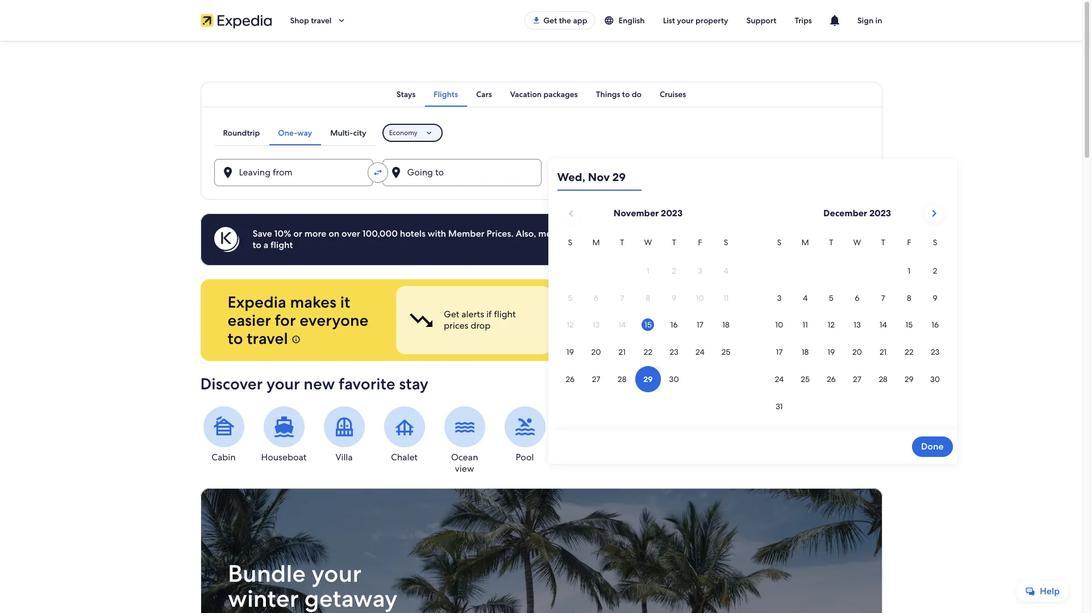 Task type: vqa. For each thing, say whether or not it's contained in the screenshot.


Task type: describe. For each thing, give the bounding box(es) containing it.
shop travel
[[290, 15, 332, 26]]

get for get the app
[[543, 15, 557, 26]]

1 vertical spatial 17 button
[[766, 339, 792, 365]]

alerts
[[461, 309, 484, 320]]

14 button
[[870, 312, 896, 338]]

winter
[[228, 584, 298, 614]]

done button
[[912, 437, 953, 457]]

when
[[646, 228, 669, 240]]

2 28 button from the left
[[870, 367, 896, 393]]

1 20 button from the left
[[583, 339, 609, 365]]

nov inside wed, nov 29 button
[[588, 170, 610, 185]]

get for get alerts if flight prices drop
[[444, 309, 459, 320]]

you
[[671, 228, 687, 240]]

get the app
[[543, 15, 587, 26]]

save 10% or more on over 100,000 hotels with member prices. also, members save up to 30% when you add a hotel to a flight
[[253, 228, 736, 251]]

29 inside button
[[612, 170, 626, 185]]

30 inside december 2023 element
[[930, 374, 940, 385]]

6 button
[[844, 285, 870, 311]]

on
[[329, 228, 339, 240]]

21 for 2nd 21 button from right
[[619, 347, 626, 358]]

hot tub button
[[562, 407, 608, 464]]

bundle your winter getaway and save
[[228, 559, 397, 614]]

15 inside today element
[[644, 320, 652, 330]]

and inside earn airline miles and one key rewards
[[839, 309, 855, 320]]

earn airline miles and one key rewards
[[768, 309, 855, 332]]

16 inside november 2023 element
[[670, 320, 678, 330]]

tab list containing roundtrip
[[214, 120, 375, 145]]

key
[[788, 320, 803, 332]]

flight inside bundle flight + hotel to save
[[637, 309, 659, 320]]

7 button
[[870, 285, 896, 311]]

prices
[[444, 320, 468, 332]]

cabin button
[[200, 407, 247, 464]]

8
[[907, 293, 911, 303]]

today element
[[642, 319, 654, 332]]

ocean
[[451, 452, 478, 464]]

10
[[775, 320, 783, 330]]

1 30 button from the left
[[661, 367, 687, 393]]

12 button
[[818, 312, 844, 338]]

nov 29
[[573, 171, 603, 183]]

everyone
[[300, 310, 368, 331]]

28 for second 28 button from left
[[879, 374, 887, 385]]

10%
[[274, 228, 291, 240]]

one-way link
[[269, 120, 321, 145]]

english
[[619, 15, 645, 26]]

hot
[[569, 452, 584, 464]]

expedia
[[228, 292, 286, 313]]

airline
[[788, 309, 813, 320]]

4
[[803, 293, 808, 303]]

2 30 button from the left
[[922, 367, 948, 393]]

economy button
[[382, 124, 442, 142]]

27 for 1st 27 button
[[592, 374, 600, 385]]

28 for 28 button in november 2023 element
[[618, 374, 626, 385]]

2 15 button from the left
[[896, 312, 922, 338]]

your for bundle
[[311, 559, 361, 590]]

list
[[663, 15, 675, 26]]

houseboat
[[261, 452, 307, 464]]

flight inside get alerts if flight prices drop
[[494, 309, 515, 320]]

7
[[881, 293, 885, 303]]

14
[[879, 320, 887, 330]]

save inside save 10% or more on over 100,000 hotels with member prices. also, members save up to 30% when you add a hotel to a flight
[[580, 228, 598, 240]]

support
[[746, 15, 776, 26]]

travel inside dropdown button
[[311, 15, 332, 26]]

ocean view button
[[441, 407, 488, 475]]

and inside bundle your winter getaway and save
[[228, 609, 269, 614]]

favorite
[[339, 374, 395, 394]]

previous month image
[[564, 207, 578, 220]]

tab list containing stays
[[200, 82, 882, 107]]

to inside expedia makes it easier for everyone to travel
[[228, 328, 243, 349]]

2 26 button from the left
[[818, 367, 844, 393]]

bundle for bundle flight + hotel to save
[[606, 309, 635, 320]]

15 inside december 2023 element
[[905, 320, 913, 330]]

0 horizontal spatial 17 button
[[687, 312, 713, 338]]

flights link
[[425, 82, 467, 107]]

13
[[854, 320, 861, 330]]

also,
[[516, 228, 536, 240]]

18 inside december 2023 element
[[802, 347, 809, 358]]

in
[[875, 15, 882, 26]]

11
[[802, 320, 808, 330]]

wed,
[[557, 170, 585, 185]]

to left do
[[622, 89, 630, 99]]

drop
[[470, 320, 490, 332]]

one-way
[[278, 128, 312, 138]]

100,000
[[362, 228, 398, 240]]

sign in
[[857, 15, 882, 26]]

december 2023 element
[[766, 236, 948, 421]]

sign
[[857, 15, 873, 26]]

for
[[275, 310, 296, 331]]

pool button
[[501, 407, 548, 464]]

4 button
[[792, 285, 818, 311]]

1 horizontal spatial 18 button
[[792, 339, 818, 365]]

get alerts if flight prices drop
[[444, 309, 515, 332]]

multi-
[[330, 128, 353, 138]]

1 horizontal spatial a
[[707, 228, 712, 240]]

cabin
[[212, 452, 236, 464]]

xsmall image
[[292, 335, 301, 344]]

hot tub
[[569, 452, 601, 464]]

27 for first 27 button from the right
[[853, 374, 861, 385]]

november
[[614, 207, 659, 219]]

2 20 button from the left
[[844, 339, 870, 365]]

3 s from the left
[[777, 238, 781, 248]]

done
[[921, 441, 944, 453]]

roundtrip
[[223, 128, 260, 138]]

save for bundle your winter getaway and save
[[275, 609, 323, 614]]

30 inside november 2023 element
[[669, 374, 679, 385]]

trips
[[795, 15, 812, 26]]

31
[[776, 402, 783, 412]]

cars
[[476, 89, 492, 99]]

with
[[428, 228, 446, 240]]

get the app link
[[525, 11, 595, 30]]

download the app button image
[[532, 16, 541, 25]]

city
[[353, 128, 366, 138]]

3 button
[[766, 285, 792, 311]]

19 for second 19 button from the right
[[566, 347, 574, 358]]

1 20 from the left
[[591, 347, 601, 358]]

bundle for bundle your winter getaway and save
[[228, 559, 306, 590]]

f for november 2023
[[698, 238, 702, 248]]

2 20 from the left
[[852, 347, 862, 358]]

earn
[[768, 309, 786, 320]]

1 out of 3 element
[[396, 286, 551, 355]]

5
[[829, 293, 833, 303]]

roundtrip link
[[214, 120, 269, 145]]

2 s from the left
[[724, 238, 728, 248]]

18 inside november 2023 element
[[722, 320, 730, 330]]

nov inside nov 29 'button'
[[573, 171, 590, 183]]

2 27 button from the left
[[844, 367, 870, 393]]

prices.
[[487, 228, 514, 240]]

1 19 button from the left
[[557, 339, 583, 365]]

stay
[[399, 374, 428, 394]]

1 button
[[896, 258, 922, 284]]



Task type: locate. For each thing, give the bounding box(es) containing it.
17 button down one
[[766, 339, 792, 365]]

17 for the bottommost 17 button
[[776, 347, 783, 358]]

27 button left "29" button
[[844, 367, 870, 393]]

17 button right +
[[687, 312, 713, 338]]

0 horizontal spatial 26 button
[[557, 367, 583, 393]]

9 button
[[922, 285, 948, 311]]

application containing november 2023
[[557, 200, 948, 421]]

communication center icon image
[[828, 14, 841, 27]]

19 for first 19 button from right
[[827, 347, 835, 358]]

flight left or
[[270, 239, 293, 251]]

stays link
[[387, 82, 425, 107]]

23 button
[[661, 339, 687, 365], [922, 339, 948, 365]]

get right download the app button icon at the left top
[[543, 15, 557, 26]]

travel left trailing image
[[311, 15, 332, 26]]

27 up the hot tub button
[[592, 374, 600, 385]]

1 f from the left
[[698, 238, 702, 248]]

m for december 2023
[[801, 238, 809, 248]]

0 horizontal spatial travel
[[247, 328, 288, 349]]

0 horizontal spatial 22 button
[[635, 339, 661, 365]]

app
[[573, 15, 587, 26]]

0 vertical spatial save
[[580, 228, 598, 240]]

1 horizontal spatial save
[[580, 228, 598, 240]]

t right the "when"
[[672, 238, 676, 248]]

18 button left one
[[713, 312, 739, 338]]

2023 for november 2023
[[661, 207, 683, 219]]

a right add
[[707, 228, 712, 240]]

2 22 button from the left
[[896, 339, 922, 365]]

1 horizontal spatial w
[[853, 238, 861, 248]]

22 inside november 2023 element
[[644, 347, 652, 358]]

1 horizontal spatial 19 button
[[818, 339, 844, 365]]

23 button down bundle flight + hotel to save
[[661, 339, 687, 365]]

0 horizontal spatial 28 button
[[609, 367, 635, 393]]

21 inside december 2023 element
[[880, 347, 887, 358]]

0 vertical spatial bundle
[[606, 309, 635, 320]]

bundle your winter getaway and save main content
[[0, 41, 1082, 614]]

0 horizontal spatial 25
[[722, 347, 730, 358]]

2 w from the left
[[853, 238, 861, 248]]

vacation
[[510, 89, 542, 99]]

27 button up the hot tub button
[[583, 367, 609, 393]]

11 button
[[792, 312, 818, 338]]

27 button
[[583, 367, 609, 393], [844, 367, 870, 393]]

15 button right 14 at right
[[896, 312, 922, 338]]

list your property
[[663, 15, 728, 26]]

flight
[[270, 239, 293, 251], [494, 309, 515, 320], [637, 309, 659, 320]]

1 26 button from the left
[[557, 367, 583, 393]]

15 left +
[[644, 320, 652, 330]]

flight right if
[[494, 309, 515, 320]]

things to do link
[[587, 82, 651, 107]]

hotel right +
[[669, 309, 690, 320]]

hotel
[[714, 228, 736, 240], [669, 309, 690, 320]]

21 down 14 at right
[[880, 347, 887, 358]]

28 inside november 2023 element
[[618, 374, 626, 385]]

and
[[839, 309, 855, 320], [228, 609, 269, 614]]

1 horizontal spatial 23
[[931, 347, 939, 358]]

trips link
[[786, 10, 821, 31]]

0 horizontal spatial 23 button
[[661, 339, 687, 365]]

1 vertical spatial 17
[[776, 347, 783, 358]]

waterpark
[[624, 452, 667, 464]]

0 horizontal spatial 18
[[722, 320, 730, 330]]

s right add
[[724, 238, 728, 248]]

2 horizontal spatial 29
[[905, 374, 914, 385]]

1 27 button from the left
[[583, 367, 609, 393]]

1 horizontal spatial 21
[[880, 347, 887, 358]]

a left 10%
[[264, 239, 268, 251]]

t left 30%
[[620, 238, 624, 248]]

vacation packages link
[[501, 82, 587, 107]]

0 vertical spatial 18 button
[[713, 312, 739, 338]]

0 horizontal spatial 2023
[[661, 207, 683, 219]]

1 horizontal spatial 24 button
[[766, 367, 792, 393]]

shop travel button
[[281, 7, 355, 34]]

1 horizontal spatial bundle
[[606, 309, 635, 320]]

1 horizontal spatial 28
[[879, 374, 887, 385]]

25 inside december 2023 element
[[801, 374, 810, 385]]

1 19 from the left
[[566, 347, 574, 358]]

packages
[[543, 89, 578, 99]]

0 horizontal spatial w
[[644, 238, 652, 248]]

20
[[591, 347, 601, 358], [852, 347, 862, 358]]

2 16 button from the left
[[922, 312, 948, 338]]

discover
[[200, 374, 263, 394]]

2 27 from the left
[[853, 374, 861, 385]]

0 horizontal spatial 27
[[592, 374, 600, 385]]

24 button up 31 button
[[766, 367, 792, 393]]

29 button
[[896, 367, 922, 393]]

chalet button
[[381, 407, 428, 464]]

expedia logo image
[[200, 13, 272, 28]]

22 button down today element
[[635, 339, 661, 365]]

villa
[[335, 452, 353, 464]]

27
[[592, 374, 600, 385], [853, 374, 861, 385]]

bundle inside bundle flight + hotel to save
[[606, 309, 635, 320]]

0 horizontal spatial 19 button
[[557, 339, 583, 365]]

your inside list your property link
[[677, 15, 694, 26]]

2 19 from the left
[[827, 347, 835, 358]]

26 button
[[557, 367, 583, 393], [818, 367, 844, 393]]

23 inside november 2023 element
[[670, 347, 678, 358]]

m
[[592, 238, 600, 248], [801, 238, 809, 248]]

property
[[695, 15, 728, 26]]

vacation packages
[[510, 89, 578, 99]]

19 inside november 2023 element
[[566, 347, 574, 358]]

f for december 2023
[[907, 238, 911, 248]]

s up 2 'button'
[[933, 238, 937, 248]]

1 horizontal spatial flight
[[494, 309, 515, 320]]

17 inside november 2023 element
[[697, 320, 703, 330]]

1 2023 from the left
[[661, 207, 683, 219]]

t down december
[[829, 238, 833, 248]]

0 vertical spatial 24 button
[[687, 339, 713, 365]]

hotel inside save 10% or more on over 100,000 hotels with member prices. also, members save up to 30% when you add a hotel to a flight
[[714, 228, 736, 240]]

0 horizontal spatial hotel
[[669, 309, 690, 320]]

22 up "29" button
[[905, 347, 913, 358]]

28 button inside november 2023 element
[[609, 367, 635, 393]]

1 16 button from the left
[[661, 312, 687, 338]]

things to do
[[596, 89, 642, 99]]

1 22 button from the left
[[635, 339, 661, 365]]

1 horizontal spatial 29
[[612, 170, 626, 185]]

3 t from the left
[[829, 238, 833, 248]]

cruises
[[660, 89, 686, 99]]

1 horizontal spatial 18
[[802, 347, 809, 358]]

16 right +
[[670, 320, 678, 330]]

0 horizontal spatial 27 button
[[583, 367, 609, 393]]

1 w from the left
[[644, 238, 652, 248]]

23 down 9 button
[[931, 347, 939, 358]]

30%
[[625, 228, 644, 240]]

2 28 from the left
[[879, 374, 887, 385]]

2023 for december 2023
[[869, 207, 891, 219]]

25 for right the 25 button
[[801, 374, 810, 385]]

w right 30%
[[644, 238, 652, 248]]

small image
[[604, 15, 614, 26]]

1 26 from the left
[[566, 374, 575, 385]]

0 vertical spatial 25
[[722, 347, 730, 358]]

2 26 from the left
[[827, 374, 836, 385]]

f right you
[[698, 238, 702, 248]]

23 button up "29" button
[[922, 339, 948, 365]]

27 left "29" button
[[853, 374, 861, 385]]

2023 right december
[[869, 207, 891, 219]]

stays
[[396, 89, 416, 99]]

tub
[[587, 452, 601, 464]]

w down december 2023
[[853, 238, 861, 248]]

1 t from the left
[[620, 238, 624, 248]]

15 button left +
[[635, 312, 661, 338]]

add
[[689, 228, 705, 240]]

m for november 2023
[[592, 238, 600, 248]]

1 vertical spatial save
[[606, 320, 624, 332]]

w inside december 2023 element
[[853, 238, 861, 248]]

0 horizontal spatial 25 button
[[713, 339, 739, 365]]

1 horizontal spatial 26 button
[[818, 367, 844, 393]]

to right up
[[614, 228, 623, 240]]

1 vertical spatial 24 button
[[766, 367, 792, 393]]

16 inside december 2023 element
[[931, 320, 939, 330]]

waterpark button
[[622, 407, 669, 464]]

to down the expedia
[[228, 328, 243, 349]]

cruises link
[[651, 82, 695, 107]]

1 horizontal spatial 15 button
[[896, 312, 922, 338]]

flights
[[434, 89, 458, 99]]

1 21 from the left
[[619, 347, 626, 358]]

10 button
[[766, 312, 792, 338]]

to left 10%
[[253, 239, 261, 251]]

2 22 from the left
[[905, 347, 913, 358]]

6
[[855, 293, 859, 303]]

0 horizontal spatial 28
[[618, 374, 626, 385]]

travel inside expedia makes it easier for everyone to travel
[[247, 328, 288, 349]]

17 down one
[[776, 347, 783, 358]]

houseboat button
[[261, 407, 307, 464]]

application
[[557, 200, 948, 421]]

1 horizontal spatial 16
[[931, 320, 939, 330]]

it
[[340, 292, 350, 313]]

31 button
[[766, 394, 792, 420]]

m left up
[[592, 238, 600, 248]]

4 t from the left
[[881, 238, 885, 248]]

25 inside november 2023 element
[[722, 347, 730, 358]]

1 28 button from the left
[[609, 367, 635, 393]]

travel left xsmall icon
[[247, 328, 288, 349]]

21 button down bundle flight + hotel to save
[[609, 339, 635, 365]]

your inside bundle your winter getaway and save
[[311, 559, 361, 590]]

f inside november 2023 element
[[698, 238, 702, 248]]

0 horizontal spatial m
[[592, 238, 600, 248]]

ocean view
[[451, 452, 478, 475]]

w
[[644, 238, 652, 248], [853, 238, 861, 248]]

2 vertical spatial save
[[275, 609, 323, 614]]

s up 3
[[777, 238, 781, 248]]

1 vertical spatial bundle
[[228, 559, 306, 590]]

23 for first 23 button from the right
[[931, 347, 939, 358]]

1 horizontal spatial m
[[801, 238, 809, 248]]

the
[[559, 15, 571, 26]]

2 21 from the left
[[880, 347, 887, 358]]

17 inside december 2023 element
[[776, 347, 783, 358]]

0 horizontal spatial 30 button
[[661, 367, 687, 393]]

24 inside december 2023 element
[[775, 374, 784, 385]]

0 horizontal spatial save
[[275, 609, 323, 614]]

1 vertical spatial your
[[267, 374, 300, 394]]

november 2023 element
[[557, 236, 739, 394]]

trailing image
[[336, 15, 346, 26]]

to right +
[[692, 309, 701, 320]]

29 inside button
[[905, 374, 914, 385]]

0 vertical spatial 24
[[696, 347, 704, 358]]

15 button
[[635, 312, 661, 338], [896, 312, 922, 338]]

w for november
[[644, 238, 652, 248]]

12
[[828, 320, 835, 330]]

0 horizontal spatial 29
[[592, 171, 603, 183]]

2 2023 from the left
[[869, 207, 891, 219]]

way
[[297, 128, 312, 138]]

1 15 button from the left
[[635, 312, 661, 338]]

24 up 31
[[775, 374, 784, 385]]

1 s from the left
[[568, 238, 572, 248]]

your for discover
[[267, 374, 300, 394]]

0 horizontal spatial 26
[[566, 374, 575, 385]]

travel
[[311, 15, 332, 26], [247, 328, 288, 349]]

24 button inside november 2023 element
[[687, 339, 713, 365]]

1 16 from the left
[[670, 320, 678, 330]]

0 horizontal spatial your
[[267, 374, 300, 394]]

16 down 9 button
[[931, 320, 939, 330]]

1 28 from the left
[[618, 374, 626, 385]]

2 23 button from the left
[[922, 339, 948, 365]]

26 for 1st "26" button
[[566, 374, 575, 385]]

0 horizontal spatial 30
[[669, 374, 679, 385]]

17 right +
[[697, 320, 703, 330]]

23 down bundle flight + hotel to save
[[670, 347, 678, 358]]

save
[[253, 228, 272, 240]]

f
[[698, 238, 702, 248], [907, 238, 911, 248]]

1 horizontal spatial hotel
[[714, 228, 736, 240]]

2 horizontal spatial save
[[606, 320, 624, 332]]

2 30 from the left
[[930, 374, 940, 385]]

w inside november 2023 element
[[644, 238, 652, 248]]

economy
[[389, 128, 417, 138]]

16 button down 9 button
[[922, 312, 948, 338]]

1 vertical spatial hotel
[[669, 309, 690, 320]]

19
[[566, 347, 574, 358], [827, 347, 835, 358]]

save inside bundle flight + hotel to save
[[606, 320, 624, 332]]

19 inside december 2023 element
[[827, 347, 835, 358]]

0 horizontal spatial 19
[[566, 347, 574, 358]]

list your property link
[[654, 10, 737, 31]]

0 horizontal spatial 21
[[619, 347, 626, 358]]

2 t from the left
[[672, 238, 676, 248]]

3 out of 3 element
[[720, 286, 875, 355]]

f up 1 button
[[907, 238, 911, 248]]

21 button
[[609, 339, 635, 365], [870, 339, 896, 365]]

17 for left 17 button
[[697, 320, 703, 330]]

bundle inside bundle your winter getaway and save
[[228, 559, 306, 590]]

+
[[661, 309, 667, 320]]

18 button down 11 button
[[792, 339, 818, 365]]

15 right 14 button
[[905, 320, 913, 330]]

0 horizontal spatial and
[[228, 609, 269, 614]]

english button
[[595, 10, 654, 31]]

0 horizontal spatial a
[[264, 239, 268, 251]]

next month image
[[927, 207, 941, 220]]

hotel inside bundle flight + hotel to save
[[669, 309, 690, 320]]

0 vertical spatial get
[[543, 15, 557, 26]]

21 button down 14 button
[[870, 339, 896, 365]]

0 horizontal spatial 21 button
[[609, 339, 635, 365]]

2 15 from the left
[[905, 320, 913, 330]]

get inside get alerts if flight prices drop
[[444, 309, 459, 320]]

m up 4 at the right top of page
[[801, 238, 809, 248]]

save for bundle flight + hotel to save
[[606, 320, 624, 332]]

your
[[677, 15, 694, 26], [267, 374, 300, 394], [311, 559, 361, 590]]

wed, nov 29
[[557, 170, 626, 185]]

1 horizontal spatial f
[[907, 238, 911, 248]]

s down previous month image
[[568, 238, 572, 248]]

getaway
[[304, 584, 397, 614]]

1 vertical spatial and
[[228, 609, 269, 614]]

0 horizontal spatial 22
[[644, 347, 652, 358]]

2 f from the left
[[907, 238, 911, 248]]

0 horizontal spatial f
[[698, 238, 702, 248]]

2 23 from the left
[[931, 347, 939, 358]]

makes
[[290, 292, 336, 313]]

25 button
[[713, 339, 739, 365], [792, 367, 818, 393]]

2 horizontal spatial your
[[677, 15, 694, 26]]

0 vertical spatial 17
[[697, 320, 703, 330]]

application inside bundle your winter getaway and save main content
[[557, 200, 948, 421]]

1 21 button from the left
[[609, 339, 635, 365]]

27 inside december 2023 element
[[853, 374, 861, 385]]

pool
[[516, 452, 534, 464]]

1 horizontal spatial 26
[[827, 374, 836, 385]]

1 horizontal spatial 20
[[852, 347, 862, 358]]

0 vertical spatial 18
[[722, 320, 730, 330]]

1 15 from the left
[[644, 320, 652, 330]]

29 inside 'button'
[[592, 171, 603, 183]]

november 2023
[[614, 207, 683, 219]]

2 m from the left
[[801, 238, 809, 248]]

1 horizontal spatial 20 button
[[844, 339, 870, 365]]

tab list
[[200, 82, 882, 107], [214, 120, 375, 145]]

swap origin and destination values image
[[372, 168, 383, 178]]

1 horizontal spatial 30 button
[[922, 367, 948, 393]]

24 down bundle flight + hotel to save
[[696, 347, 704, 358]]

1 horizontal spatial 23 button
[[922, 339, 948, 365]]

28 inside december 2023 element
[[879, 374, 887, 385]]

1 vertical spatial tab list
[[214, 120, 375, 145]]

24 button down bundle flight + hotel to save
[[687, 339, 713, 365]]

flight left +
[[637, 309, 659, 320]]

1 22 from the left
[[644, 347, 652, 358]]

2 21 button from the left
[[870, 339, 896, 365]]

2 vertical spatial your
[[311, 559, 361, 590]]

2 out of 3 element
[[558, 286, 713, 355]]

travel sale activities deals image
[[200, 489, 882, 614]]

19 button
[[557, 339, 583, 365], [818, 339, 844, 365]]

1 27 from the left
[[592, 374, 600, 385]]

1 horizontal spatial 22
[[905, 347, 913, 358]]

26 inside november 2023 element
[[566, 374, 575, 385]]

0 horizontal spatial 20 button
[[583, 339, 609, 365]]

new
[[304, 374, 335, 394]]

1 30 from the left
[[669, 374, 679, 385]]

1 horizontal spatial 19
[[827, 347, 835, 358]]

2023 up you
[[661, 207, 683, 219]]

one-
[[278, 128, 297, 138]]

1 horizontal spatial 2023
[[869, 207, 891, 219]]

flight inside save 10% or more on over 100,000 hotels with member prices. also, members save up to 30% when you add a hotel to a flight
[[270, 239, 293, 251]]

23 inside december 2023 element
[[931, 347, 939, 358]]

1 vertical spatial 18
[[802, 347, 809, 358]]

1 horizontal spatial get
[[543, 15, 557, 26]]

1 horizontal spatial 15
[[905, 320, 913, 330]]

1 horizontal spatial 16 button
[[922, 312, 948, 338]]

18 down 11
[[802, 347, 809, 358]]

16
[[670, 320, 678, 330], [931, 320, 939, 330]]

2 16 from the left
[[931, 320, 939, 330]]

save inside bundle your winter getaway and save
[[275, 609, 323, 614]]

18 left one
[[722, 320, 730, 330]]

1 23 button from the left
[[661, 339, 687, 365]]

get left 'alerts'
[[444, 309, 459, 320]]

w for december
[[853, 238, 861, 248]]

22 inside december 2023 element
[[905, 347, 913, 358]]

1 horizontal spatial your
[[311, 559, 361, 590]]

0 horizontal spatial flight
[[270, 239, 293, 251]]

25 for the leftmost the 25 button
[[722, 347, 730, 358]]

1 m from the left
[[592, 238, 600, 248]]

22 button up "29" button
[[896, 339, 922, 365]]

save
[[580, 228, 598, 240], [606, 320, 624, 332], [275, 609, 323, 614]]

hotel right add
[[714, 228, 736, 240]]

to inside bundle flight + hotel to save
[[692, 309, 701, 320]]

4 s from the left
[[933, 238, 937, 248]]

16 button right today element
[[661, 312, 687, 338]]

1 horizontal spatial 25 button
[[792, 367, 818, 393]]

24 inside november 2023 element
[[696, 347, 704, 358]]

easier
[[228, 310, 271, 331]]

1 horizontal spatial travel
[[311, 15, 332, 26]]

1 horizontal spatial 27
[[853, 374, 861, 385]]

expedia makes it easier for everyone to travel
[[228, 292, 368, 349]]

t down december 2023
[[881, 238, 885, 248]]

0 vertical spatial 17 button
[[687, 312, 713, 338]]

1 horizontal spatial 22 button
[[896, 339, 922, 365]]

27 inside november 2023 element
[[592, 374, 600, 385]]

1 vertical spatial 18 button
[[792, 339, 818, 365]]

22 down today element
[[644, 347, 652, 358]]

0 vertical spatial travel
[[311, 15, 332, 26]]

1 horizontal spatial 17
[[776, 347, 783, 358]]

0 vertical spatial 25 button
[[713, 339, 739, 365]]

hotels
[[400, 228, 425, 240]]

2 19 button from the left
[[818, 339, 844, 365]]

26 for first "26" button from right
[[827, 374, 836, 385]]

21 for 2nd 21 button from left
[[880, 347, 887, 358]]

1 vertical spatial get
[[444, 309, 459, 320]]

21 inside november 2023 element
[[619, 347, 626, 358]]

1 vertical spatial 24
[[775, 374, 784, 385]]

0 horizontal spatial 24
[[696, 347, 704, 358]]

f inside december 2023 element
[[907, 238, 911, 248]]

1 vertical spatial 25
[[801, 374, 810, 385]]

1 horizontal spatial 24
[[775, 374, 784, 385]]

your for list
[[677, 15, 694, 26]]

21 down bundle flight + hotel to save
[[619, 347, 626, 358]]

23 for 1st 23 button from left
[[670, 347, 678, 358]]

26 inside december 2023 element
[[827, 374, 836, 385]]

1 23 from the left
[[670, 347, 678, 358]]

miles
[[816, 309, 837, 320]]



